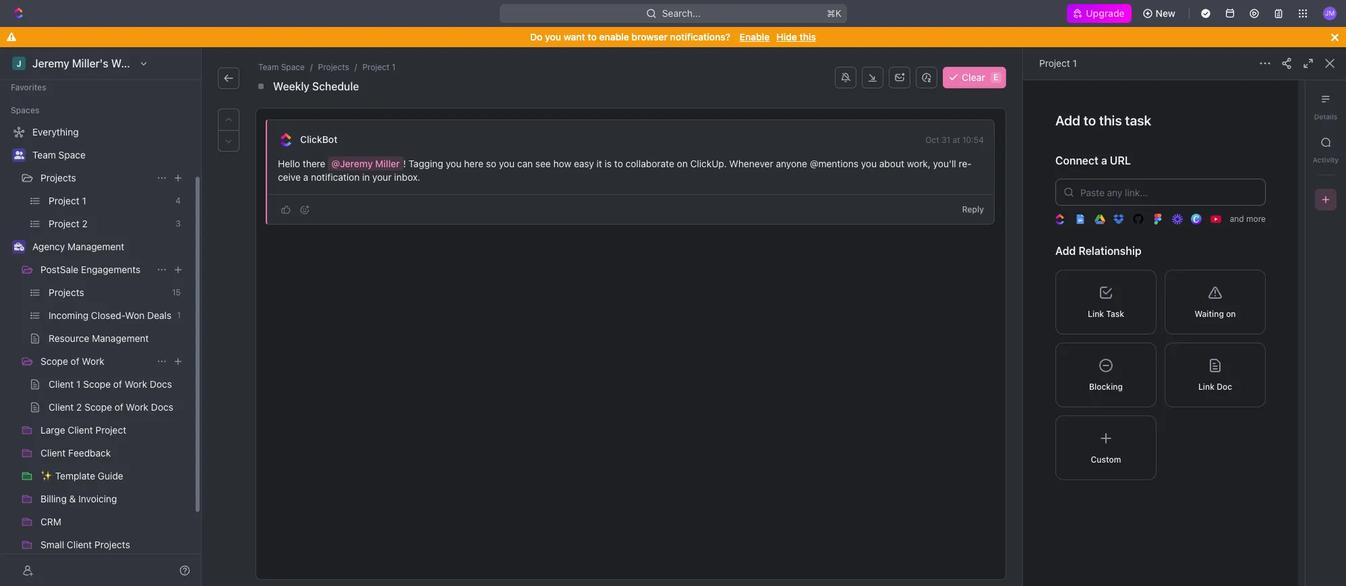 Task type: describe. For each thing, give the bounding box(es) containing it.
✨
[[40, 470, 53, 482]]

projects down crm link
[[95, 539, 130, 551]]

oct
[[926, 135, 940, 145]]

billing
[[40, 493, 67, 505]]

0 vertical spatial to
[[588, 31, 597, 43]]

⌘k
[[827, 7, 842, 19]]

of for 1
[[113, 379, 122, 390]]

large client project
[[40, 424, 126, 436]]

can
[[517, 158, 533, 169]]

user group image
[[14, 151, 24, 159]]

agency
[[32, 241, 65, 252]]

guide
[[98, 470, 123, 482]]

enable
[[600, 31, 629, 43]]

workspace
[[111, 57, 167, 70]]

task sidebar content section
[[1024, 80, 1306, 586]]

1 inside "link"
[[76, 379, 81, 390]]

oct 31 at 10:54
[[926, 135, 985, 145]]

deals
[[147, 310, 172, 321]]

connect a url
[[1056, 155, 1132, 167]]

2 / from the left
[[355, 62, 357, 72]]

scope for 1
[[83, 379, 111, 390]]

2 for client
[[76, 402, 82, 413]]

clickbot
[[300, 134, 338, 145]]

team space / projects / project 1
[[258, 62, 396, 72]]

3
[[176, 219, 181, 229]]

to inside the ! tagging you here so you can see how easy it is to collaborate on clickup. whenever anyone @mentions you about work, you'll re ceive a notification in your inbox.
[[615, 158, 623, 169]]

this inside "task sidebar content" section
[[1100, 113, 1123, 128]]

new
[[1156, 7, 1176, 19]]

it
[[597, 158, 603, 169]]

small client projects
[[40, 539, 130, 551]]

engagements
[[81, 264, 141, 275]]

link task
[[1089, 309, 1125, 319]]

31
[[942, 135, 951, 145]]

docs for client 2 scope of work docs
[[151, 402, 173, 413]]

connect
[[1056, 155, 1099, 167]]

space for team space
[[58, 149, 86, 161]]

waiting on
[[1195, 309, 1237, 319]]

hide
[[777, 31, 798, 43]]

details
[[1315, 113, 1338, 121]]

client up client feedback
[[68, 424, 93, 436]]

resource
[[49, 333, 89, 344]]

task
[[1107, 309, 1125, 319]]

task sidebar navigation tab list
[[1312, 88, 1342, 211]]

agency management link
[[32, 236, 186, 258]]

upgrade link
[[1068, 4, 1132, 23]]

e
[[994, 72, 999, 82]]

upgrade
[[1087, 7, 1125, 19]]

postsale engagements link
[[40, 259, 151, 281]]

of for 2
[[115, 402, 123, 413]]

see
[[536, 158, 551, 169]]

and
[[1231, 214, 1245, 224]]

so
[[486, 158, 497, 169]]

link for link task
[[1089, 309, 1105, 319]]

&
[[69, 493, 76, 505]]

Paste any link... text field
[[1056, 179, 1267, 206]]

jeremy miller's workspace
[[32, 57, 167, 70]]

team for team space / projects / project 1
[[258, 62, 279, 72]]

projects up the schedule
[[318, 62, 349, 72]]

miller
[[375, 158, 400, 169]]

jeremy
[[32, 57, 69, 70]]

billing & invoicing link
[[40, 489, 186, 510]]

0 vertical spatial this
[[800, 31, 817, 43]]

large client project link
[[40, 420, 186, 441]]

0 vertical spatial of
[[71, 356, 79, 367]]

hello
[[278, 158, 300, 169]]

blocking button
[[1056, 343, 1157, 407]]

link task button
[[1056, 270, 1157, 335]]

billing & invoicing
[[40, 493, 117, 505]]

on inside the ! tagging you here so you can see how easy it is to collaborate on clickup. whenever anyone @mentions you about work, you'll re ceive a notification in your inbox.
[[677, 158, 688, 169]]

weekly
[[273, 80, 310, 92]]

docs for client 1 scope of work docs
[[150, 379, 172, 390]]

link doc
[[1199, 382, 1233, 392]]

custom button
[[1056, 416, 1157, 480]]

everything link
[[5, 121, 186, 143]]

@mentions
[[810, 158, 859, 169]]

1 horizontal spatial project 1 link
[[360, 61, 399, 74]]

@jeremy miller button
[[328, 157, 403, 171]]

0 vertical spatial scope
[[40, 356, 68, 367]]

1 inside incoming closed-won deals 1
[[177, 310, 181, 321]]

1 vertical spatial projects link
[[40, 167, 151, 189]]

work,
[[907, 158, 931, 169]]

small
[[40, 539, 64, 551]]

team space
[[32, 149, 86, 161]]

ceive
[[278, 158, 972, 183]]

weekly schedule link
[[271, 78, 362, 94]]

agency management
[[32, 241, 124, 252]]

0 vertical spatial work
[[82, 356, 105, 367]]

won
[[125, 310, 145, 321]]

10:54
[[963, 135, 985, 145]]

do
[[530, 31, 543, 43]]

client feedback link
[[40, 443, 186, 464]]

postsale engagements
[[40, 264, 141, 275]]

@jeremy
[[332, 158, 373, 169]]

1 horizontal spatial project 1
[[1040, 57, 1078, 69]]

projects up incoming
[[49, 287, 84, 298]]

client for 2
[[49, 402, 74, 413]]

j
[[16, 58, 21, 68]]

closed-
[[91, 310, 125, 321]]

add for add to this task
[[1056, 113, 1081, 128]]

project 1 inside tree
[[49, 195, 86, 206]]

large
[[40, 424, 65, 436]]

client 2 scope of work docs link
[[49, 397, 186, 418]]

tree inside the sidebar navigation
[[5, 121, 189, 586]]

spaces
[[11, 105, 39, 115]]

client for 1
[[49, 379, 74, 390]]

a inside "task sidebar content" section
[[1102, 155, 1108, 167]]

scope of work link
[[40, 351, 151, 373]]

resource management
[[49, 333, 149, 344]]

there
[[303, 158, 326, 169]]

crm link
[[40, 512, 186, 533]]

do you want to enable browser notifications? enable hide this
[[530, 31, 817, 43]]



Task type: vqa. For each thing, say whether or not it's contained in the screenshot.
T
no



Task type: locate. For each thing, give the bounding box(es) containing it.
0 vertical spatial team space link
[[256, 61, 308, 74]]

0 vertical spatial project 1
[[1040, 57, 1078, 69]]

1 vertical spatial on
[[1227, 309, 1237, 319]]

how
[[554, 158, 572, 169]]

0 vertical spatial a
[[1102, 155, 1108, 167]]

0 horizontal spatial on
[[677, 158, 688, 169]]

your
[[373, 171, 392, 183]]

small client projects link
[[40, 534, 186, 556]]

1 horizontal spatial /
[[355, 62, 357, 72]]

2 up the large client project at left
[[76, 402, 82, 413]]

1 vertical spatial space
[[58, 149, 86, 161]]

add to this task
[[1056, 113, 1152, 128]]

team
[[258, 62, 279, 72], [32, 149, 56, 161]]

tree containing everything
[[5, 121, 189, 586]]

you right do
[[545, 31, 561, 43]]

1 vertical spatial management
[[92, 333, 149, 344]]

1 horizontal spatial team
[[258, 62, 279, 72]]

work for 2
[[126, 402, 149, 413]]

on left clickup.
[[677, 158, 688, 169]]

you'll
[[934, 158, 957, 169]]

space up weekly
[[281, 62, 305, 72]]

docs
[[150, 379, 172, 390], [151, 402, 173, 413]]

scope down 'scope of work' link
[[83, 379, 111, 390]]

incoming
[[49, 310, 89, 321]]

✨ template guide link
[[40, 466, 186, 487]]

waiting on button
[[1165, 270, 1267, 335]]

1 vertical spatial add
[[1056, 245, 1077, 257]]

1 horizontal spatial this
[[1100, 113, 1123, 128]]

sidebar navigation
[[0, 47, 204, 586]]

0 horizontal spatial project 1 link
[[49, 190, 170, 212]]

0 horizontal spatial this
[[800, 31, 817, 43]]

docs down "client 1 scope of work docs" "link"
[[151, 402, 173, 413]]

management for resource management
[[92, 333, 149, 344]]

tree
[[5, 121, 189, 586]]

postsale
[[40, 264, 78, 275]]

to inside "task sidebar content" section
[[1084, 113, 1097, 128]]

0 vertical spatial on
[[677, 158, 688, 169]]

1 vertical spatial scope
[[83, 379, 111, 390]]

template
[[55, 470, 95, 482]]

in
[[362, 171, 370, 183]]

management up postsale engagements link at the top left of page
[[68, 241, 124, 252]]

blocking
[[1090, 382, 1124, 392]]

enable
[[740, 31, 770, 43]]

work for 1
[[125, 379, 147, 390]]

new button
[[1138, 3, 1184, 24]]

client for feedback
[[40, 447, 66, 459]]

work inside "link"
[[125, 379, 147, 390]]

project 1 down upgrade link
[[1040, 57, 1078, 69]]

scope of work
[[40, 356, 105, 367]]

scope inside "link"
[[83, 379, 111, 390]]

0 vertical spatial docs
[[150, 379, 172, 390]]

client up large
[[49, 402, 74, 413]]

4
[[176, 196, 181, 206]]

notifications?
[[671, 31, 731, 43]]

on right waiting
[[1227, 309, 1237, 319]]

scope down resource
[[40, 356, 68, 367]]

docs up client 2 scope of work docs link
[[150, 379, 172, 390]]

client 1 scope of work docs link
[[49, 374, 186, 395]]

✨ template guide
[[40, 470, 123, 482]]

a inside the ! tagging you here so you can see how easy it is to collaborate on clickup. whenever anyone @mentions you about work, you'll re ceive a notification in your inbox.
[[303, 171, 309, 183]]

1 vertical spatial team space link
[[32, 144, 186, 166]]

space inside tree
[[58, 149, 86, 161]]

jm
[[1326, 9, 1336, 17]]

a left url
[[1102, 155, 1108, 167]]

incoming closed-won deals 1
[[49, 310, 181, 321]]

of inside "link"
[[113, 379, 122, 390]]

team space link up weekly
[[256, 61, 308, 74]]

0 horizontal spatial team
[[32, 149, 56, 161]]

1 vertical spatial work
[[125, 379, 147, 390]]

0 vertical spatial space
[[281, 62, 305, 72]]

1 horizontal spatial a
[[1102, 155, 1108, 167]]

favorites button
[[5, 80, 52, 96]]

team for team space
[[32, 149, 56, 161]]

business time image
[[14, 243, 24, 251]]

2 horizontal spatial to
[[1084, 113, 1097, 128]]

1 vertical spatial a
[[303, 171, 309, 183]]

team space link
[[256, 61, 308, 74], [32, 144, 186, 166]]

1 horizontal spatial team space link
[[256, 61, 308, 74]]

team up weekly
[[258, 62, 279, 72]]

project 1 link down upgrade link
[[1040, 57, 1078, 69]]

project 1 link up weekly schedule "link"
[[360, 61, 399, 74]]

add left the relationship on the right of the page
[[1056, 245, 1077, 257]]

management down incoming closed-won deals 1
[[92, 333, 149, 344]]

this left the task
[[1100, 113, 1123, 128]]

projects
[[318, 62, 349, 72], [40, 172, 76, 184], [49, 287, 84, 298], [95, 539, 130, 551]]

work down "client 1 scope of work docs" "link"
[[126, 402, 149, 413]]

to right want
[[588, 31, 597, 43]]

1 vertical spatial to
[[1084, 113, 1097, 128]]

2 for project
[[82, 218, 88, 229]]

space for team space / projects / project 1
[[281, 62, 305, 72]]

projects link up the schedule
[[316, 61, 352, 74]]

add up connect
[[1056, 113, 1081, 128]]

work up client 2 scope of work docs link
[[125, 379, 147, 390]]

jeremy miller's workspace, , element
[[12, 57, 26, 70]]

client down large
[[40, 447, 66, 459]]

add relationship
[[1056, 245, 1142, 257]]

2 vertical spatial scope
[[85, 402, 112, 413]]

0 horizontal spatial team space link
[[32, 144, 186, 166]]

0 vertical spatial 2
[[82, 218, 88, 229]]

2 horizontal spatial project 1 link
[[1040, 57, 1078, 69]]

on
[[677, 158, 688, 169], [1227, 309, 1237, 319]]

favorites
[[11, 82, 46, 92]]

2 vertical spatial of
[[115, 402, 123, 413]]

to
[[588, 31, 597, 43], [1084, 113, 1097, 128], [615, 158, 623, 169]]

about
[[880, 158, 905, 169]]

to right the is
[[615, 158, 623, 169]]

2 vertical spatial work
[[126, 402, 149, 413]]

0 horizontal spatial link
[[1089, 309, 1105, 319]]

waiting
[[1195, 309, 1225, 319]]

clickup.
[[691, 158, 727, 169]]

docs inside "link"
[[150, 379, 172, 390]]

client down scope of work
[[49, 379, 74, 390]]

team inside tree
[[32, 149, 56, 161]]

1 vertical spatial of
[[113, 379, 122, 390]]

on inside waiting on dropdown button
[[1227, 309, 1237, 319]]

client inside "link"
[[49, 379, 74, 390]]

incoming closed-won deals link
[[49, 305, 172, 327]]

work down 'resource management'
[[82, 356, 105, 367]]

1 vertical spatial this
[[1100, 113, 1123, 128]]

everything
[[32, 126, 79, 138]]

browser
[[632, 31, 668, 43]]

1 vertical spatial 2
[[76, 402, 82, 413]]

clear
[[962, 72, 986, 83]]

a down there
[[303, 171, 309, 183]]

1 vertical spatial project 1
[[49, 195, 86, 206]]

at
[[953, 135, 961, 145]]

0 vertical spatial projects link
[[316, 61, 352, 74]]

of down resource
[[71, 356, 79, 367]]

/ up weekly schedule "link"
[[310, 62, 313, 72]]

scope down client 1 scope of work docs
[[85, 402, 112, 413]]

project
[[1040, 57, 1071, 69], [363, 62, 390, 72], [49, 195, 79, 206], [49, 218, 79, 229], [95, 424, 126, 436]]

1 vertical spatial team
[[32, 149, 56, 161]]

0 vertical spatial management
[[68, 241, 124, 252]]

relationship
[[1079, 245, 1142, 257]]

more
[[1247, 214, 1267, 224]]

1 add from the top
[[1056, 113, 1081, 128]]

jm button
[[1320, 3, 1342, 24]]

feedback
[[68, 447, 111, 459]]

2
[[82, 218, 88, 229], [76, 402, 82, 413]]

link left doc
[[1199, 382, 1215, 392]]

client right small at the left bottom of the page
[[67, 539, 92, 551]]

0 horizontal spatial space
[[58, 149, 86, 161]]

/
[[310, 62, 313, 72], [355, 62, 357, 72]]

project 1 link
[[1040, 57, 1078, 69], [360, 61, 399, 74], [49, 190, 170, 212]]

this right hide
[[800, 31, 817, 43]]

activity
[[1314, 156, 1340, 164]]

link left task
[[1089, 309, 1105, 319]]

0 horizontal spatial a
[[303, 171, 309, 183]]

1 vertical spatial link
[[1199, 382, 1215, 392]]

space down everything on the top of the page
[[58, 149, 86, 161]]

add for add relationship
[[1056, 245, 1077, 257]]

you
[[545, 31, 561, 43], [446, 158, 462, 169], [499, 158, 515, 169], [862, 158, 877, 169]]

projects link down team space at the top of page
[[40, 167, 151, 189]]

2 vertical spatial to
[[615, 158, 623, 169]]

task
[[1126, 113, 1152, 128]]

link for link doc
[[1199, 382, 1215, 392]]

scope for 2
[[85, 402, 112, 413]]

doc
[[1218, 382, 1233, 392]]

you right so
[[499, 158, 515, 169]]

link doc button
[[1165, 343, 1267, 407]]

management for agency management
[[68, 241, 124, 252]]

/ up the schedule
[[355, 62, 357, 72]]

team space link down everything link
[[32, 144, 186, 166]]

inbox.
[[394, 171, 421, 183]]

2 up agency management
[[82, 218, 88, 229]]

0 horizontal spatial to
[[588, 31, 597, 43]]

crm
[[40, 516, 61, 528]]

miller's
[[72, 57, 108, 70]]

0 vertical spatial team
[[258, 62, 279, 72]]

1 horizontal spatial space
[[281, 62, 305, 72]]

project 1 up project 2
[[49, 195, 86, 206]]

0 horizontal spatial /
[[310, 62, 313, 72]]

15
[[172, 287, 181, 298]]

to up connect a url
[[1084, 113, 1097, 128]]

this
[[800, 31, 817, 43], [1100, 113, 1123, 128]]

team right user group image
[[32, 149, 56, 161]]

and more
[[1231, 214, 1267, 224]]

is
[[605, 158, 612, 169]]

1 horizontal spatial on
[[1227, 309, 1237, 319]]

project 1 link up project 2 link
[[49, 190, 170, 212]]

want
[[564, 31, 586, 43]]

projects down team space at the top of page
[[40, 172, 76, 184]]

you left here
[[446, 158, 462, 169]]

project 2 link
[[49, 213, 170, 235]]

!
[[403, 158, 406, 169]]

projects link up 'closed-'
[[49, 282, 167, 304]]

1 vertical spatial docs
[[151, 402, 173, 413]]

1 / from the left
[[310, 62, 313, 72]]

weekly schedule
[[273, 80, 359, 92]]

anyone
[[776, 158, 808, 169]]

url
[[1111, 155, 1132, 167]]

of up client 2 scope of work docs link
[[113, 379, 122, 390]]

1 horizontal spatial link
[[1199, 382, 1215, 392]]

0 vertical spatial link
[[1089, 309, 1105, 319]]

1 horizontal spatial to
[[615, 158, 623, 169]]

you left about
[[862, 158, 877, 169]]

0 horizontal spatial project 1
[[49, 195, 86, 206]]

client 1 scope of work docs
[[49, 379, 172, 390]]

custom
[[1092, 455, 1122, 465]]

client feedback
[[40, 447, 111, 459]]

whenever
[[730, 158, 774, 169]]

of down "client 1 scope of work docs" "link"
[[115, 402, 123, 413]]

0 vertical spatial add
[[1056, 113, 1081, 128]]

2 add from the top
[[1056, 245, 1077, 257]]

2 vertical spatial projects link
[[49, 282, 167, 304]]



